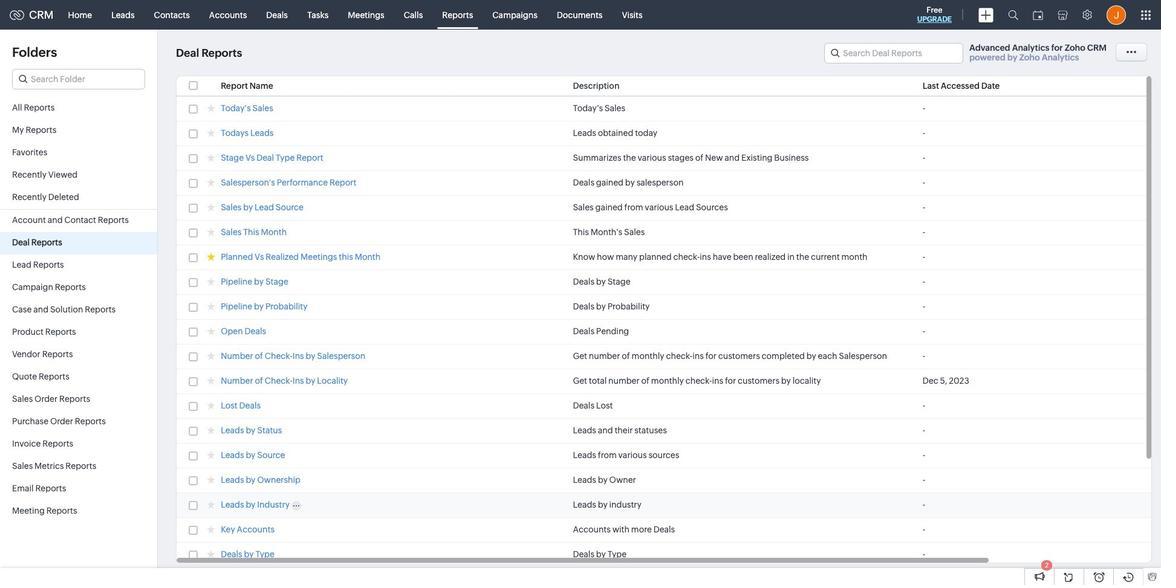 Task type: describe. For each thing, give the bounding box(es) containing it.
Search Folder text field
[[13, 70, 145, 89]]

logo image
[[10, 10, 24, 20]]



Task type: vqa. For each thing, say whether or not it's contained in the screenshot.
LOGO
yes



Task type: locate. For each thing, give the bounding box(es) containing it.
profile element
[[1099, 0, 1133, 29]]

calendar image
[[1033, 10, 1043, 20]]

Search Deal Reports text field
[[825, 44, 963, 63]]

search image
[[1008, 10, 1018, 20]]

create menu image
[[978, 8, 994, 22]]

search element
[[1001, 0, 1026, 30]]

profile image
[[1107, 5, 1126, 24]]

create menu element
[[971, 0, 1001, 29]]



